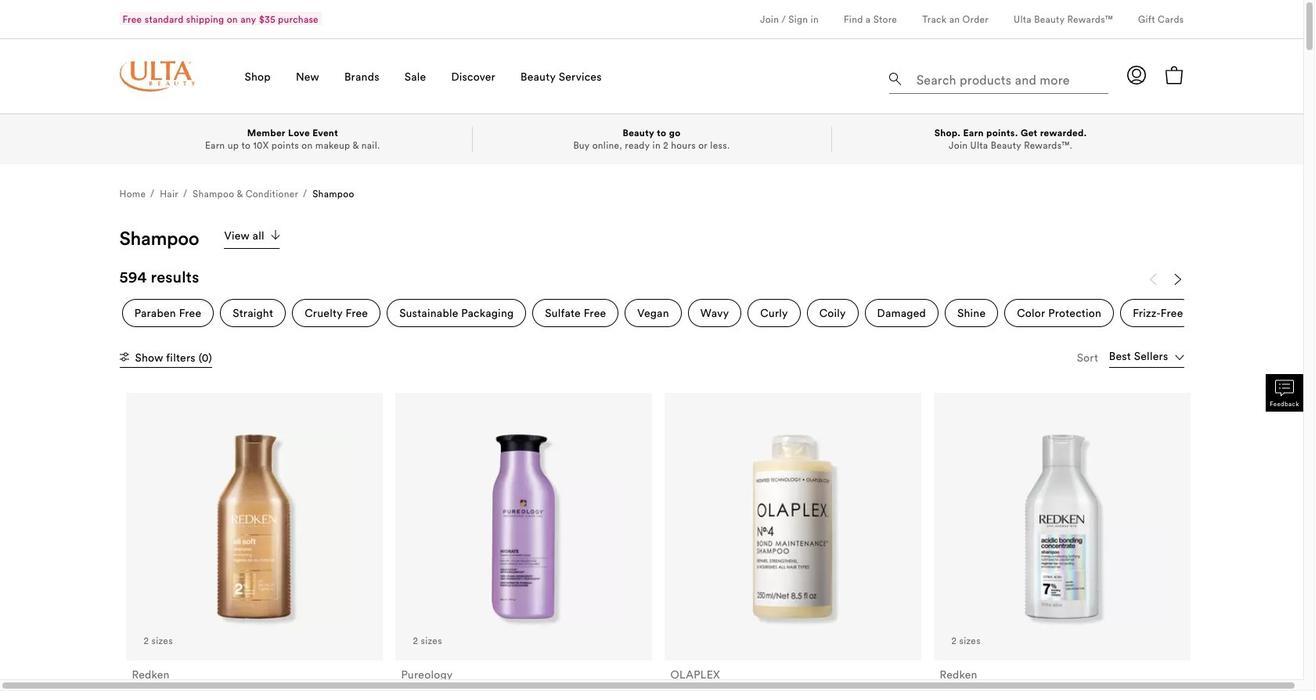 Task type: describe. For each thing, give the bounding box(es) containing it.
previous slide image
[[1146, 273, 1159, 286]]

next slide image
[[1171, 273, 1184, 286]]

log in to your ulta account image
[[1128, 65, 1146, 84]]

withiconright image
[[271, 230, 280, 240]]

redken acidic bonding concentrate shampoo image
[[959, 424, 1165, 630]]

Search products and more search field
[[915, 63, 1104, 90]]

olaplex no.4 bond maintenance shampoo image
[[690, 424, 895, 630]]

pureology hydrate shampoo image
[[421, 424, 626, 630]]

redken all soft shampoo image
[[151, 424, 357, 630]]



Task type: vqa. For each thing, say whether or not it's contained in the screenshot.
"0 Items in Bag" image
yes



Task type: locate. For each thing, give the bounding box(es) containing it.
None search field
[[890, 59, 1109, 97]]

0 items in bag image
[[1165, 66, 1184, 84]]

product filters carousel region
[[119, 268, 1196, 333]]

withicon image
[[119, 353, 129, 362]]



